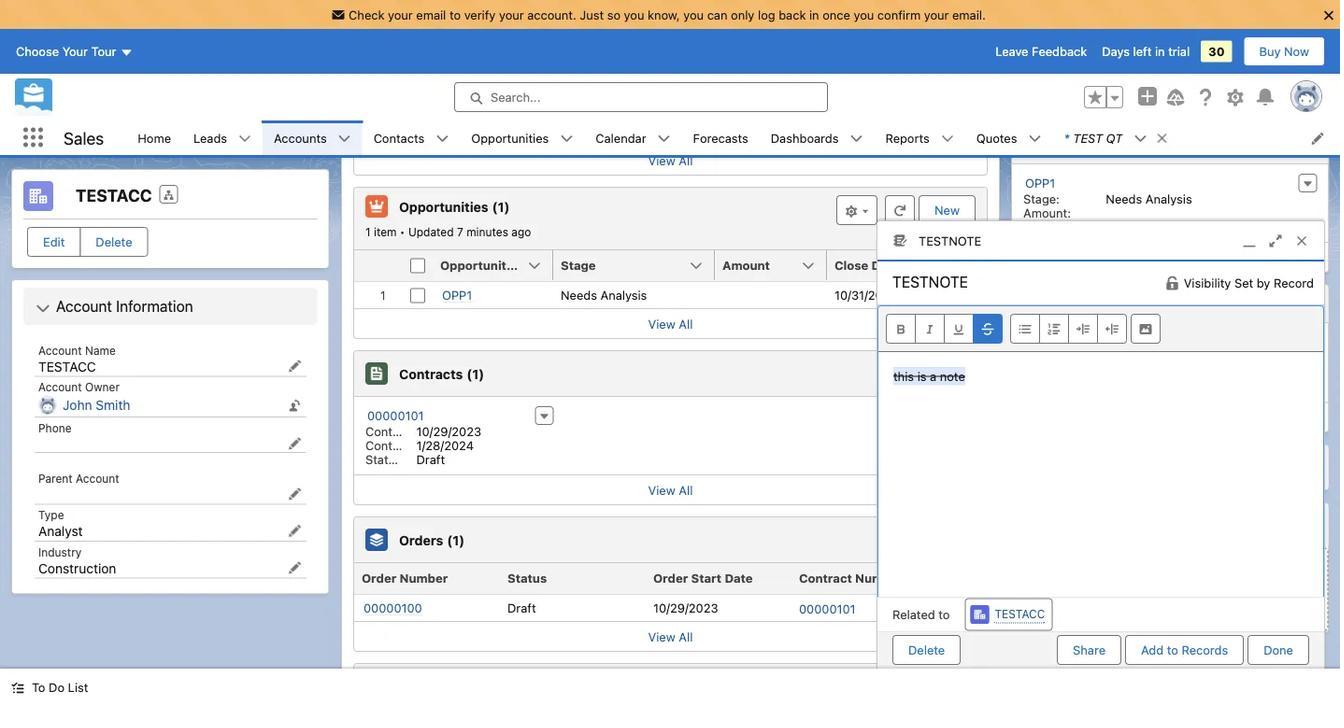 Task type: describe. For each thing, give the bounding box(es) containing it.
action image
[[941, 251, 988, 281]]

Compose text text field
[[879, 353, 1324, 598]]

number for order number
[[399, 572, 448, 586]]

note
[[940, 369, 966, 383]]

buy now button
[[1244, 37, 1326, 66]]

information
[[116, 298, 193, 316]]

stage button
[[553, 251, 715, 281]]

share
[[1074, 644, 1106, 658]]

all up order start date on the bottom of page
[[679, 483, 693, 497]]

dashboards link
[[760, 121, 850, 155]]

* test qt
[[1065, 131, 1123, 145]]

tour
[[91, 44, 116, 59]]

edit parent account image
[[288, 488, 302, 501]]

home
[[138, 131, 171, 145]]

choose your tour
[[16, 44, 116, 59]]

text default image inside 'reports' list item
[[941, 132, 954, 145]]

opportunities grid
[[354, 251, 988, 309]]

account name
[[38, 344, 116, 357]]

smith
[[96, 398, 130, 413]]

edit industry image
[[288, 562, 302, 575]]

10/29/2023 inside 00000101 element
[[416, 425, 481, 439]]

can
[[708, 8, 728, 22]]

record
[[1274, 276, 1315, 290]]

quotes list item
[[966, 121, 1053, 155]]

so
[[607, 8, 621, 22]]

close date
[[835, 259, 900, 273]]

00000101 link
[[367, 409, 424, 424]]

feedback
[[1032, 44, 1088, 59]]

list
[[68, 681, 88, 695]]

status: inside the 1/28/2024 status:
[[365, 453, 405, 467]]

quotes
[[977, 131, 1018, 145]]

construction
[[38, 561, 116, 576]]

edit phone image
[[288, 438, 302, 451]]

date inside button
[[872, 259, 900, 273]]

text default image for calendar
[[658, 132, 671, 145]]

reports list item
[[875, 121, 966, 155]]

*
[[1065, 131, 1070, 145]]

opportunities link
[[460, 121, 560, 155]]

choose your tour button
[[15, 37, 134, 66]]

close inside needs analysis amount: close date:
[[1023, 220, 1055, 234]]

leave
[[996, 44, 1029, 59]]

00001006 link
[[1025, 335, 1084, 350]]

10/31/2023 inside opp1 element
[[1106, 220, 1169, 234]]

john
[[63, 398, 92, 413]]

cases (1)
[[1057, 297, 1118, 312]]

•
[[400, 225, 405, 238]]

only
[[731, 8, 755, 22]]

account owner
[[38, 381, 120, 394]]

account for account name
[[38, 344, 82, 357]]

name for opportunity name
[[517, 259, 551, 273]]

analysis for needs analysis amount: close date:
[[1146, 192, 1192, 206]]

testacc inside testnote dialog
[[995, 608, 1046, 621]]

00000100 link
[[363, 602, 422, 617]]

buy
[[1260, 44, 1281, 59]]

visibility
[[1184, 276, 1232, 290]]

forecasts
[[693, 131, 749, 145]]

all up visibility at right
[[1179, 251, 1193, 265]]

is
[[918, 369, 927, 383]]

all down opportunities grid
[[679, 317, 693, 331]]

text default image for leads
[[239, 132, 252, 145]]

format text element
[[886, 314, 1003, 344]]

orders (1)
[[399, 533, 464, 548]]

know,
[[648, 8, 680, 22]]

analyst
[[38, 524, 83, 540]]

opportunities (1)
[[399, 199, 509, 214]]

00000100
[[363, 602, 422, 616]]

records
[[1182, 644, 1229, 658]]

account right parent
[[76, 472, 119, 485]]

contracts (1)
[[399, 366, 484, 382]]

back
[[779, 8, 806, 22]]

once
[[823, 8, 851, 22]]

needs analysis amount: close date:
[[1023, 192, 1192, 234]]

account image
[[23, 181, 53, 211]]

stage:
[[1023, 192, 1060, 206]]

00000101
[[367, 409, 424, 423]]

dashboards list item
[[760, 121, 875, 155]]

opp1 for opp1 link in the opportunities grid
[[442, 288, 472, 302]]

opportunity name
[[440, 259, 551, 273]]

close date button
[[827, 251, 941, 281]]

orders image
[[365, 529, 388, 552]]

amount
[[722, 259, 770, 273]]

order start date cell
[[646, 564, 792, 596]]

0 vertical spatial testacc
[[76, 186, 152, 206]]

now
[[1285, 44, 1310, 59]]

leads link
[[182, 121, 239, 155]]

owner
[[85, 381, 120, 394]]

opp1 element
[[1012, 173, 1329, 236]]

to for related to
[[939, 608, 950, 622]]

related to
[[893, 608, 950, 622]]

contracts image
[[365, 363, 388, 385]]

accounts
[[274, 131, 327, 145]]

delete for the topmost delete button
[[96, 235, 132, 249]]

toolbar inside testnote dialog
[[879, 307, 1324, 353]]

text default image for contacts
[[436, 132, 449, 145]]

1
[[365, 225, 370, 238]]

1 item • updated 7 minutes ago
[[365, 225, 531, 238]]

1 new button from the top
[[919, 195, 976, 225]]

needs for needs analysis
[[561, 288, 597, 302]]

search...
[[491, 90, 541, 104]]

orders grid
[[354, 564, 984, 623]]

ago
[[511, 225, 531, 238]]

parent account
[[38, 472, 119, 485]]

leave feedback link
[[996, 44, 1088, 59]]

done
[[1264, 644, 1294, 658]]

1 your from the left
[[388, 8, 413, 22]]

(1) for orders (1)
[[447, 533, 464, 548]]

account image
[[971, 606, 990, 625]]

draft inside 00000101 element
[[416, 453, 445, 467]]

set
[[1235, 276, 1254, 290]]

delete for delete button to the right
[[909, 644, 945, 658]]

contracts
[[399, 366, 463, 382]]

row number cell
[[354, 251, 403, 282]]

check your email to verify your account. just so you know, you can only log back in once you confirm your email.
[[349, 8, 986, 22]]

a
[[930, 369, 937, 383]]

qt
[[1107, 131, 1123, 145]]

account for account information
[[56, 298, 112, 316]]

amount:
[[1023, 206, 1071, 220]]

all down orders grid at the bottom
[[679, 630, 693, 644]]

accounts link
[[263, 121, 338, 155]]

contacts
[[374, 131, 425, 145]]

needs analysis
[[561, 288, 647, 302]]

close date cell
[[827, 251, 941, 282]]

account information
[[56, 298, 193, 316]]

stage cell
[[553, 251, 726, 282]]

opportunities for opportunities
[[472, 131, 549, 145]]

days
[[1103, 44, 1130, 59]]

2 your from the left
[[499, 8, 524, 22]]

text default image inside account information dropdown button
[[36, 301, 50, 316]]

all right calendar link at the top left
[[679, 153, 693, 167]]

account information button
[[27, 292, 314, 322]]

0 horizontal spatial cell
[[403, 251, 432, 282]]

left
[[1134, 44, 1152, 59]]

order for order start date
[[653, 572, 688, 586]]

1 horizontal spatial cell
[[715, 282, 827, 309]]



Task type: vqa. For each thing, say whether or not it's contained in the screenshot.
the bottommost 'cancel'
no



Task type: locate. For each thing, give the bounding box(es) containing it.
in
[[810, 8, 820, 22], [1156, 44, 1166, 59]]

quotes link
[[966, 121, 1029, 155]]

close down stage:
[[1023, 220, 1055, 234]]

0 horizontal spatial date
[[725, 572, 753, 586]]

status:
[[1023, 351, 1063, 365], [365, 453, 405, 467]]

edit type image
[[288, 525, 302, 538]]

0 horizontal spatial opp1
[[442, 288, 472, 302]]

1 horizontal spatial delete button
[[893, 636, 961, 666]]

2 horizontal spatial to
[[1168, 644, 1179, 658]]

item
[[373, 225, 396, 238]]

date left action image
[[872, 259, 900, 273]]

0 vertical spatial 10/31/2023
[[1106, 220, 1169, 234]]

start
[[691, 572, 722, 586]]

1 horizontal spatial name
[[517, 259, 551, 273]]

0 vertical spatial opp1 link
[[1025, 176, 1055, 191]]

0 vertical spatial delete
[[96, 235, 132, 249]]

calendar
[[596, 131, 647, 145]]

0 vertical spatial needs
[[1106, 192, 1142, 206]]

text default image left reports link
[[850, 132, 863, 145]]

text default image right leads
[[239, 132, 252, 145]]

to
[[32, 681, 45, 695]]

0 vertical spatial opportunities
[[472, 131, 549, 145]]

opportunities down search... in the left top of the page
[[472, 131, 549, 145]]

0 vertical spatial analysis
[[1146, 192, 1192, 206]]

0 vertical spatial in
[[810, 8, 820, 22]]

00001006 element
[[1012, 331, 1329, 397]]

0 vertical spatial opp1
[[1025, 176, 1055, 190]]

tab panel containing opportunities
[[353, 16, 988, 707]]

1 vertical spatial date
[[725, 572, 753, 586]]

1 vertical spatial in
[[1156, 44, 1166, 59]]

analysis down stage button
[[600, 288, 647, 302]]

email.
[[953, 8, 986, 22]]

1 vertical spatial new
[[934, 367, 959, 381]]

opportunities list item
[[460, 121, 585, 155]]

opp1 link up stage:
[[1025, 176, 1055, 191]]

draft inside orders grid
[[507, 602, 536, 616]]

your left email
[[388, 8, 413, 22]]

this is a note
[[894, 369, 966, 383]]

cell down updated
[[403, 251, 432, 282]]

search... button
[[454, 82, 828, 112]]

1 number from the left
[[399, 572, 448, 586]]

order left start
[[653, 572, 688, 586]]

1 horizontal spatial opp1 link
[[1025, 176, 1055, 191]]

order number
[[361, 572, 448, 586]]

done button
[[1248, 636, 1310, 666]]

10/29/2023 inside orders grid
[[653, 602, 718, 616]]

(1) right the orders
[[447, 533, 464, 548]]

text default image inside dashboards list item
[[850, 132, 863, 145]]

opp1 down opportunity
[[442, 288, 472, 302]]

opportunities image
[[365, 195, 388, 218]]

needs for needs analysis amount: close date:
[[1106, 192, 1142, 206]]

1 horizontal spatial status:
[[1023, 351, 1063, 365]]

to right email
[[450, 8, 461, 22]]

number for contract number
[[855, 572, 904, 586]]

1 vertical spatial name
[[85, 344, 116, 357]]

text default image inside the contacts list item
[[436, 132, 449, 145]]

(1) up minutes
[[492, 199, 509, 214]]

1 horizontal spatial your
[[499, 8, 524, 22]]

0 horizontal spatial name
[[85, 344, 116, 357]]

status cell
[[500, 564, 646, 596]]

contract number cell
[[792, 564, 937, 596]]

1 horizontal spatial close
[[1023, 220, 1055, 234]]

delete button right edit
[[80, 227, 148, 257]]

1 vertical spatial needs
[[561, 288, 597, 302]]

phone
[[38, 422, 72, 435]]

1 horizontal spatial 10/29/2023
[[653, 602, 718, 616]]

date:
[[1059, 220, 1089, 234]]

account for account owner
[[38, 381, 82, 394]]

delete status
[[893, 636, 1058, 666]]

text default image for dashboards
[[850, 132, 863, 145]]

0 horizontal spatial opp1 link
[[442, 288, 472, 303]]

00000101 element
[[354, 405, 565, 468]]

1 vertical spatial delete
[[909, 644, 945, 658]]

0 horizontal spatial 10/29/2023
[[416, 425, 481, 439]]

name up owner
[[85, 344, 116, 357]]

1 horizontal spatial date
[[872, 259, 900, 273]]

10/31/2023
[[1106, 220, 1169, 234], [835, 288, 898, 302]]

testnote dialog
[[877, 221, 1326, 669]]

3 you from the left
[[854, 8, 875, 22]]

share button
[[1058, 636, 1122, 666]]

0 vertical spatial status:
[[1023, 351, 1063, 365]]

needs inside opportunities grid
[[561, 288, 597, 302]]

draft down status
[[507, 602, 536, 616]]

group
[[1085, 86, 1124, 109]]

opportunities up 1 item • updated 7 minutes ago
[[399, 199, 488, 214]]

1 horizontal spatial analysis
[[1146, 192, 1192, 206]]

1 horizontal spatial to
[[939, 608, 950, 622]]

edit account name image
[[288, 360, 302, 373]]

new button
[[919, 195, 976, 225], [919, 360, 974, 388]]

edit button
[[27, 227, 81, 257]]

0 horizontal spatial to
[[450, 8, 461, 22]]

row number image
[[354, 251, 403, 281]]

new right is
[[934, 367, 959, 381]]

leads
[[194, 131, 227, 145]]

name inside button
[[517, 259, 551, 273]]

1 vertical spatial opportunities
[[399, 199, 488, 214]]

10/31/2023 inside opportunities grid
[[835, 288, 898, 302]]

calendar list item
[[585, 121, 682, 155]]

status
[[507, 572, 547, 586]]

view all link
[[354, 145, 987, 175], [1012, 243, 1329, 273], [354, 309, 987, 338], [354, 475, 987, 505], [354, 622, 987, 652]]

0 horizontal spatial delete button
[[80, 227, 148, 257]]

john smith link
[[63, 398, 130, 414]]

analysis for needs analysis
[[600, 288, 647, 302]]

just
[[580, 8, 604, 22]]

name
[[517, 259, 551, 273], [85, 344, 116, 357]]

0 horizontal spatial in
[[810, 8, 820, 22]]

1 vertical spatial delete button
[[893, 636, 961, 666]]

choose
[[16, 44, 59, 59]]

text default image
[[239, 132, 252, 145], [436, 132, 449, 145], [658, 132, 671, 145], [850, 132, 863, 145], [1166, 276, 1181, 291]]

opp1 link inside opportunities grid
[[442, 288, 472, 303]]

2 order from the left
[[653, 572, 688, 586]]

delete button
[[80, 227, 148, 257], [893, 636, 961, 666]]

2 number from the left
[[855, 572, 904, 586]]

status: down 00001006 link
[[1023, 351, 1063, 365]]

0 horizontal spatial needs
[[561, 288, 597, 302]]

account up account owner at left
[[38, 344, 82, 357]]

text default image inside to do list button
[[11, 682, 24, 695]]

1 vertical spatial draft
[[507, 602, 536, 616]]

to right related
[[939, 608, 950, 622]]

needs down the qt
[[1106, 192, 1142, 206]]

you right so
[[624, 8, 645, 22]]

stage
[[561, 259, 596, 273]]

text default image right calendar
[[658, 132, 671, 145]]

verify
[[464, 8, 496, 22]]

testacc down sales
[[76, 186, 152, 206]]

1 horizontal spatial draft
[[507, 602, 536, 616]]

1 vertical spatial 10/29/2023
[[653, 602, 718, 616]]

list containing home
[[126, 121, 1341, 155]]

(1) right cases
[[1100, 297, 1118, 312]]

2 new button from the top
[[919, 360, 974, 388]]

1 horizontal spatial delete
[[909, 644, 945, 658]]

0 horizontal spatial order
[[361, 572, 396, 586]]

0 horizontal spatial 10/31/2023
[[835, 288, 898, 302]]

2 horizontal spatial your
[[925, 8, 950, 22]]

1 vertical spatial testacc
[[38, 359, 96, 374]]

0 vertical spatial to
[[450, 8, 461, 22]]

to right add
[[1168, 644, 1179, 658]]

contract number
[[799, 572, 904, 586]]

0 horizontal spatial draft
[[416, 453, 445, 467]]

1 vertical spatial opp1
[[442, 288, 472, 302]]

1 horizontal spatial opp1
[[1025, 176, 1055, 190]]

cell
[[403, 251, 432, 282], [715, 282, 827, 309]]

add to records button
[[1126, 636, 1245, 666]]

0 vertical spatial draft
[[416, 453, 445, 467]]

text default image left visibility at right
[[1166, 276, 1181, 291]]

0 vertical spatial new button
[[919, 195, 976, 225]]

0 vertical spatial new
[[935, 203, 960, 217]]

(1) right contracts at bottom
[[466, 366, 484, 382]]

0 horizontal spatial your
[[388, 8, 413, 22]]

opportunities
[[472, 131, 549, 145], [399, 199, 488, 214]]

in right left
[[1156, 44, 1166, 59]]

date inside cell
[[725, 572, 753, 586]]

confirm
[[878, 8, 921, 22]]

to do list button
[[0, 669, 99, 707]]

0 horizontal spatial delete
[[96, 235, 132, 249]]

email
[[416, 8, 446, 22]]

1 vertical spatial analysis
[[600, 288, 647, 302]]

related
[[893, 608, 936, 622]]

10/31/2023 right 'date:'
[[1106, 220, 1169, 234]]

date right start
[[725, 572, 753, 586]]

number down the orders
[[399, 572, 448, 586]]

status: down 00000101 link
[[365, 453, 405, 467]]

test
[[1074, 131, 1103, 145]]

reports
[[886, 131, 930, 145]]

leads list item
[[182, 121, 263, 155]]

new up testnote
[[935, 203, 960, 217]]

0 horizontal spatial analysis
[[600, 288, 647, 302]]

needs inside needs analysis amount: close date:
[[1106, 192, 1142, 206]]

draft down 00000101 link
[[416, 453, 445, 467]]

you right once
[[854, 8, 875, 22]]

0 vertical spatial delete button
[[80, 227, 148, 257]]

1 vertical spatial 10/31/2023
[[835, 288, 898, 302]]

1/28/2024 status:
[[365, 439, 474, 467]]

needs down stage
[[561, 288, 597, 302]]

2 you from the left
[[684, 8, 704, 22]]

text default image right contacts
[[436, 132, 449, 145]]

1 vertical spatial new button
[[919, 360, 974, 388]]

in right back
[[810, 8, 820, 22]]

this
[[894, 369, 915, 383]]

format body element
[[1011, 314, 1128, 344]]

10/29/2023 down 00000101 link
[[416, 425, 481, 439]]

3 your from the left
[[925, 8, 950, 22]]

text default image inside accounts 'list item'
[[338, 132, 351, 145]]

list item containing *
[[1053, 121, 1178, 155]]

(1) for contracts (1)
[[466, 366, 484, 382]]

add
[[1142, 644, 1164, 658]]

updated
[[408, 225, 454, 238]]

add to records
[[1142, 644, 1229, 658]]

files element
[[1011, 503, 1330, 634]]

opp1 link
[[1025, 176, 1055, 191], [442, 288, 472, 303]]

delete inside "status"
[[909, 644, 945, 658]]

name for account name
[[85, 344, 116, 357]]

list
[[126, 121, 1341, 155]]

2 horizontal spatial you
[[854, 8, 875, 22]]

1 order from the left
[[361, 572, 396, 586]]

0 horizontal spatial number
[[399, 572, 448, 586]]

1 horizontal spatial you
[[684, 8, 704, 22]]

on
[[1106, 351, 1122, 365]]

forecasts link
[[682, 121, 760, 155]]

industry
[[38, 546, 82, 559]]

leave feedback
[[996, 44, 1088, 59]]

1 vertical spatial opp1 link
[[442, 288, 472, 303]]

account inside dropdown button
[[56, 298, 112, 316]]

None text field
[[878, 262, 1073, 303]]

delete button down related to
[[893, 636, 961, 666]]

buy now
[[1260, 44, 1310, 59]]

opportunities status
[[365, 225, 408, 238]]

tab panel
[[353, 16, 988, 707]]

0 vertical spatial name
[[517, 259, 551, 273]]

1 horizontal spatial number
[[855, 572, 904, 586]]

orders
[[399, 533, 443, 548]]

order for order number
[[361, 572, 396, 586]]

text default image inside testnote dialog
[[1166, 276, 1181, 291]]

1/28/2024
[[416, 439, 474, 453]]

you left the can
[[684, 8, 704, 22]]

hold
[[1126, 351, 1152, 365]]

text default image inside the leads list item
[[239, 132, 252, 145]]

0 horizontal spatial status:
[[365, 453, 405, 467]]

0 horizontal spatial close
[[835, 259, 868, 273]]

opportunities inside opportunities link
[[472, 131, 549, 145]]

2 vertical spatial testacc
[[995, 608, 1046, 621]]

close right amount button
[[835, 259, 868, 273]]

to do list
[[32, 681, 88, 695]]

00001006
[[1025, 335, 1084, 349]]

amount cell
[[715, 251, 838, 282]]

order inside cell
[[653, 572, 688, 586]]

analysis up visibility at right
[[1146, 192, 1192, 206]]

1 horizontal spatial order
[[653, 572, 688, 586]]

testacc
[[76, 186, 152, 206], [38, 359, 96, 374], [995, 608, 1046, 621]]

(1) for cases (1)
[[1100, 297, 1118, 312]]

status: inside the 00001006 element
[[1023, 351, 1063, 365]]

to inside button
[[1168, 644, 1179, 658]]

1 you from the left
[[624, 8, 645, 22]]

text default image inside calendar list item
[[658, 132, 671, 145]]

sales
[[64, 128, 104, 148]]

testacc link
[[995, 606, 1046, 624]]

1 horizontal spatial needs
[[1106, 192, 1142, 206]]

order inside cell
[[361, 572, 396, 586]]

delete down related to
[[909, 644, 945, 658]]

opp1 link down opportunity
[[442, 288, 472, 303]]

minutes
[[466, 225, 508, 238]]

1 horizontal spatial in
[[1156, 44, 1166, 59]]

1 vertical spatial close
[[835, 259, 868, 273]]

check
[[349, 8, 385, 22]]

list item
[[1053, 121, 1178, 155]]

opp1 inside opportunities grid
[[442, 288, 472, 302]]

on hold
[[1106, 351, 1152, 365]]

your right verify
[[499, 8, 524, 22]]

home link
[[126, 121, 182, 155]]

text default image inside the opportunities list item
[[560, 132, 573, 145]]

2 vertical spatial to
[[1168, 644, 1179, 658]]

10/29/2023 down order start date on the bottom of page
[[653, 602, 718, 616]]

0 vertical spatial close
[[1023, 220, 1055, 234]]

opp1
[[1025, 176, 1055, 190], [442, 288, 472, 302]]

toolbar
[[879, 307, 1324, 353]]

by
[[1257, 276, 1271, 290]]

10/31/2023 down close date
[[835, 288, 898, 302]]

1 vertical spatial status:
[[365, 453, 405, 467]]

0 vertical spatial 10/29/2023
[[416, 425, 481, 439]]

name down the ago
[[517, 259, 551, 273]]

new button up testnote
[[919, 195, 976, 225]]

cell down amount button
[[715, 282, 827, 309]]

account up john
[[38, 381, 82, 394]]

trial
[[1169, 44, 1190, 59]]

order
[[361, 572, 396, 586], [653, 572, 688, 586]]

number up related
[[855, 572, 904, 586]]

cases image
[[1023, 293, 1046, 316]]

cases
[[1057, 297, 1096, 312]]

opp1 up stage:
[[1025, 176, 1055, 190]]

all
[[679, 153, 693, 167], [1179, 251, 1193, 265], [679, 317, 693, 331], [679, 483, 693, 497], [679, 630, 693, 644]]

delete right edit
[[96, 235, 132, 249]]

7
[[457, 225, 463, 238]]

1 vertical spatial to
[[939, 608, 950, 622]]

text default image
[[1156, 132, 1169, 145], [338, 132, 351, 145], [560, 132, 573, 145], [941, 132, 954, 145], [1029, 132, 1042, 145], [1135, 132, 1148, 145], [36, 301, 50, 316], [11, 682, 24, 695]]

0 vertical spatial date
[[872, 259, 900, 273]]

john smith
[[63, 398, 130, 413]]

text default image inside quotes list item
[[1029, 132, 1042, 145]]

order number cell
[[354, 564, 500, 596]]

analysis inside opportunities grid
[[600, 288, 647, 302]]

days left in trial
[[1103, 44, 1190, 59]]

new button right this
[[919, 360, 974, 388]]

calendar link
[[585, 121, 658, 155]]

opp1 for the right opp1 link
[[1025, 176, 1055, 190]]

parent
[[38, 472, 73, 485]]

analysis inside needs analysis amount: close date:
[[1146, 192, 1192, 206]]

opportunities for opportunities (1)
[[399, 199, 488, 214]]

(1) for opportunities (1)
[[492, 199, 509, 214]]

close inside button
[[835, 259, 868, 273]]

accounts list item
[[263, 121, 362, 155]]

action cell
[[941, 251, 988, 282]]

order up 00000100
[[361, 572, 396, 586]]

order start date
[[653, 572, 753, 586]]

account up account name
[[56, 298, 112, 316]]

view
[[648, 153, 675, 167], [1148, 251, 1175, 265], [648, 317, 675, 331], [648, 483, 675, 497], [648, 630, 675, 644]]

contacts list item
[[362, 121, 460, 155]]

0 horizontal spatial you
[[624, 8, 645, 22]]

to for add to records
[[1168, 644, 1179, 658]]

testacc right account image
[[995, 608, 1046, 621]]

your left email. on the top right of page
[[925, 8, 950, 22]]

opportunity name cell
[[432, 251, 564, 282]]

1 horizontal spatial 10/31/2023
[[1106, 220, 1169, 234]]

testacc down account name
[[38, 359, 96, 374]]



